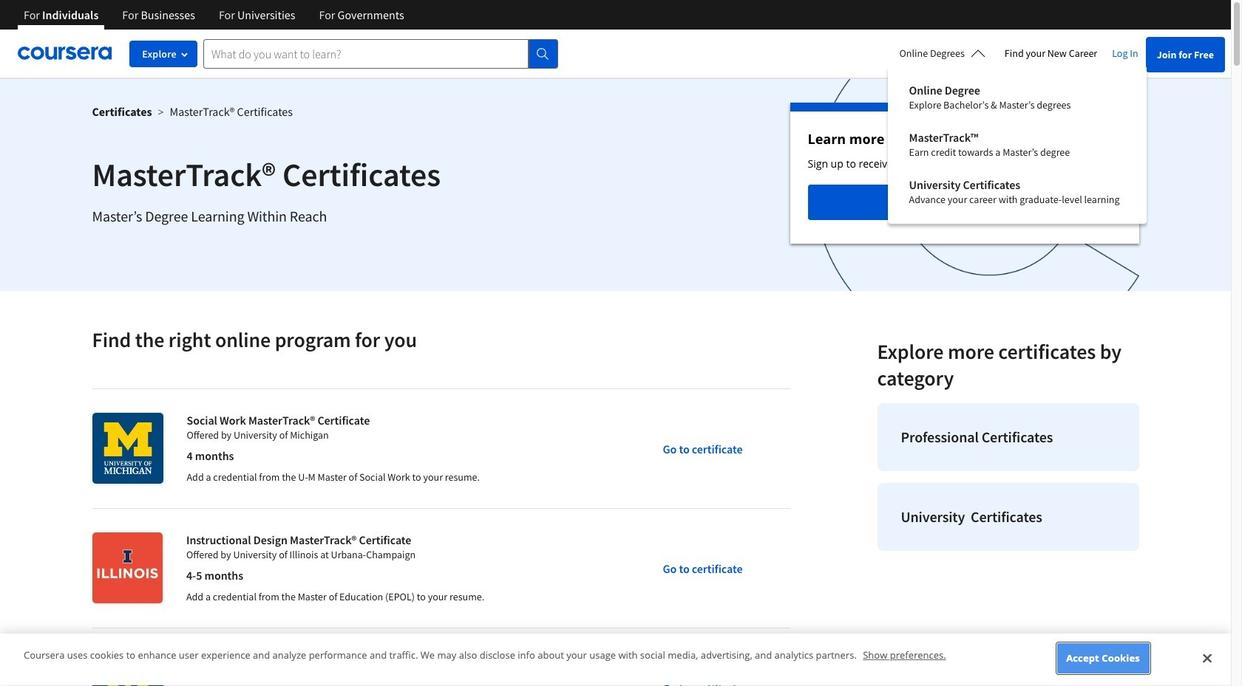 Task type: vqa. For each thing, say whether or not it's contained in the screenshot.
"search box"
yes



Task type: describe. For each thing, give the bounding box(es) containing it.
What do you want to learn? text field
[[203, 39, 529, 68]]

banner navigation
[[12, 0, 416, 41]]

privacy alert dialog
[[0, 635, 1231, 687]]



Task type: locate. For each thing, give the bounding box(es) containing it.
list
[[871, 398, 1145, 557]]

university of michigan image
[[92, 413, 163, 484]]

coursera image
[[18, 42, 112, 65]]

university of illinois at urbana-champaign image
[[92, 533, 163, 604]]

None search field
[[203, 39, 558, 68]]

status
[[790, 103, 1139, 244]]

menu
[[897, 74, 1137, 216]]



